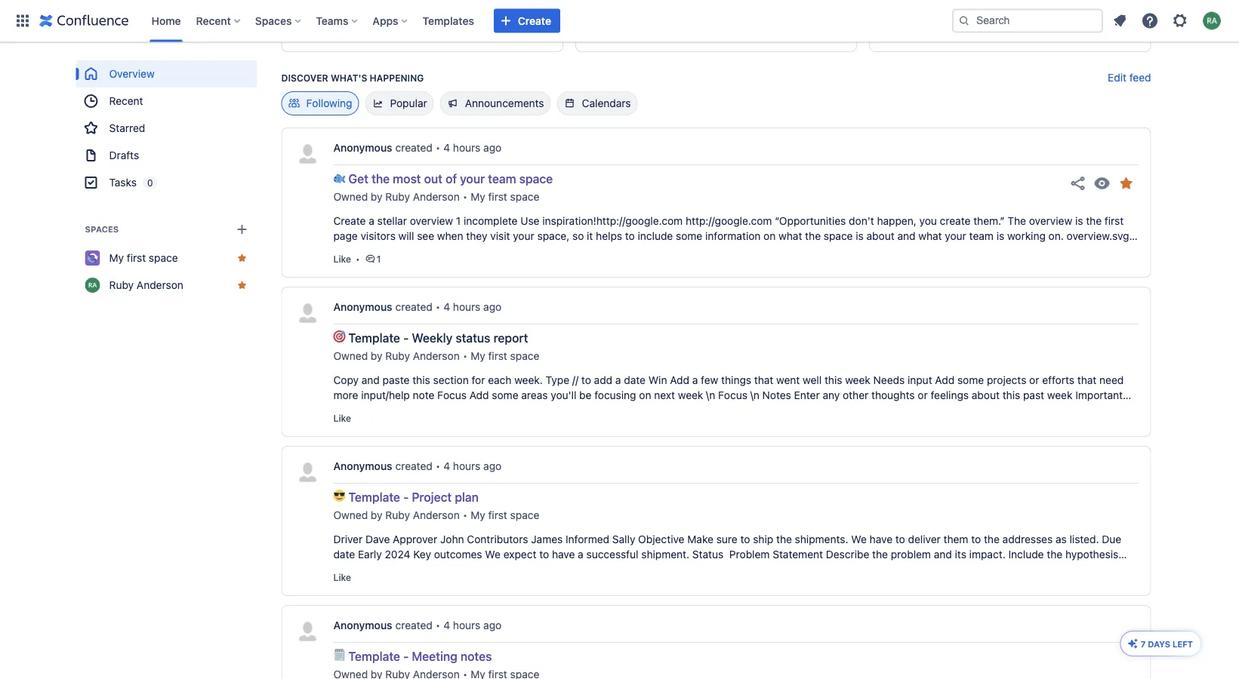 Task type: describe. For each thing, give the bounding box(es) containing it.
needs
[[874, 374, 905, 387]]

to left ship
[[741, 534, 751, 546]]

owned by ruby anderson • my first space for most
[[334, 191, 540, 203]]

help icon image
[[1142, 12, 1160, 30]]

successful
[[587, 549, 639, 561]]

2 horizontal spatial is
[[1076, 215, 1084, 227]]

get the most out of your team space link
[[349, 171, 556, 187]]

2 \n from the left
[[751, 389, 760, 402]]

section
[[433, 374, 469, 387]]

edit
[[1108, 71, 1127, 84]]

2 overview from the left
[[1030, 215, 1073, 227]]

add
[[594, 374, 613, 387]]

notes
[[763, 389, 792, 402]]

anonymous created • 4 hours ago for meeting
[[334, 620, 502, 632]]

like •
[[334, 254, 360, 264]]

tha
[[449, 405, 464, 417]]

0 horizontal spatial week
[[678, 389, 704, 402]]

include
[[638, 230, 673, 243]]

share image
[[1069, 175, 1088, 193]]

don't
[[849, 215, 875, 227]]

deliver
[[909, 534, 941, 546]]

recent button
[[192, 9, 246, 33]]

you'll
[[551, 389, 577, 402]]

4 for template - weekly status report
[[444, 301, 450, 314]]

early
[[358, 549, 382, 561]]

- for weekly
[[403, 331, 409, 346]]

1 anonymous from the top
[[334, 142, 393, 154]]

2 that from the left
[[1078, 374, 1097, 387]]

ruby anderson link for template - weekly status report
[[386, 349, 460, 364]]

2 horizontal spatial week
[[1048, 389, 1073, 402]]

my first space link for template - project plan
[[471, 508, 540, 524]]

0 horizontal spatial this
[[413, 374, 430, 387]]

on.
[[1049, 230, 1064, 243]]

template - meeting notes link
[[349, 650, 495, 665]]

paste
[[383, 374, 410, 387]]

my for template - project plan
[[471, 510, 486, 522]]

driver dave approver john contributors james informed sally objective make sure to ship the shipments. we have to deliver them to the addresses as listed. due date early 2024 key outcomes we expect to have a successful shipment. status  problem statement describe the problem and its impact. include the hypothesis that's driving your work ("we thin like
[[334, 534, 1122, 583]]

your down "create"
[[945, 230, 967, 243]]

0 horizontal spatial recent
[[109, 95, 143, 107]]

apps button
[[368, 9, 414, 33]]

0 vertical spatial any
[[823, 389, 840, 402]]

like inside driver dave approver john contributors james informed sally objective make sure to ship the shipments. we have to deliver them to the addresses as listed. due date early 2024 key outcomes we expect to have a successful shipment. status  problem statement describe the problem and its impact. include the hypothesis that's driving your work ("we thin like
[[334, 573, 351, 583]]

unwatch image
[[1094, 175, 1112, 193]]

status
[[456, 331, 491, 346]]

anonymous for template - project plan
[[334, 460, 393, 473]]

ruby anderson link for get the most out of your team space
[[386, 190, 460, 205]]

input/help
[[361, 389, 410, 402]]

like button for template - weekly status report
[[334, 413, 351, 425]]

add up next in the right bottom of the page
[[670, 374, 690, 387]]

:sunglasses: image
[[334, 490, 346, 502]]

report
[[494, 331, 529, 346]]

meeting
[[412, 650, 458, 664]]

so
[[573, 230, 584, 243]]

search image
[[959, 15, 971, 27]]

("we
[[451, 564, 476, 576]]

starred link
[[76, 115, 257, 142]]

ruby for template - project plan
[[386, 510, 410, 522]]

inspiration!http://google.com
[[543, 215, 683, 227]]

• up out
[[436, 142, 441, 154]]

1 vertical spatial some
[[958, 374, 985, 387]]

owned for get the most out of your team space
[[334, 191, 368, 203]]

shipment.
[[642, 549, 690, 561]]

by for template - project plan
[[371, 510, 383, 522]]

to up problem
[[896, 534, 906, 546]]

to inside "create a stellar overview 1 incomplete use inspiration!http://google.com http://google.com "opportunities don't happen, you create them." the overview is the first page visitors will see when they visit your space, so it helps to include some information on what the space is about and what your team is working on. overview.svg add a header image."
[[625, 230, 635, 243]]

create a space image
[[233, 221, 251, 239]]

:dart: image
[[334, 331, 346, 343]]

star image
[[1118, 653, 1136, 671]]

0 horizontal spatial some
[[492, 389, 519, 402]]

john
[[440, 534, 464, 546]]

focusing
[[595, 389, 637, 402]]

7 days left
[[1141, 640, 1194, 650]]

james
[[531, 534, 563, 546]]

ago down search image
[[949, 29, 964, 39]]

feelings
[[931, 389, 969, 402]]

next
[[654, 389, 675, 402]]

ago for first 4 hours ago 'button' from the top
[[484, 142, 502, 154]]

my first space link for template - weekly status report
[[471, 349, 540, 364]]

approver
[[393, 534, 438, 546]]

your down use
[[513, 230, 535, 243]]

weekly
[[412, 331, 453, 346]]

teams button
[[312, 9, 364, 33]]

1 vertical spatial ruby anderson
[[109, 279, 184, 292]]

what's
[[331, 73, 367, 83]]

1 horizontal spatial 1
[[377, 254, 381, 264]]

type
[[546, 374, 570, 387]]

2 what from the left
[[919, 230, 943, 243]]

1 horizontal spatial we
[[852, 534, 867, 546]]

1 horizontal spatial is
[[997, 230, 1005, 243]]

4 for template - project plan
[[444, 460, 450, 473]]

space inside "create a stellar overview 1 incomplete use inspiration!http://google.com http://google.com "opportunities don't happen, you create them." the overview is the first page visitors will see when they visit your space, so it helps to include some information on what the space is about and what your team is working on. overview.svg add a header image."
[[824, 230, 853, 243]]

ruby for template - weekly status report
[[386, 350, 410, 363]]

banner containing home
[[0, 0, 1240, 42]]

ruby anderson link for template - project plan
[[386, 508, 460, 524]]

starred
[[109, 122, 145, 134]]

unstar image
[[1118, 175, 1136, 193]]

dave
[[366, 534, 390, 546]]

anonymous created • 4 hours ago for weekly
[[334, 301, 502, 314]]

drafts
[[109, 149, 139, 162]]

• up "template - weekly status report"
[[436, 301, 441, 314]]

edit feed button
[[1108, 70, 1152, 85]]

few
[[701, 374, 719, 387]]

home
[[151, 14, 181, 27]]

thin
[[478, 564, 497, 576]]

a up the visitors
[[369, 215, 375, 227]]

unstar this space image for my first space
[[236, 252, 248, 264]]

driving
[[364, 564, 397, 576]]

1 like from the top
[[334, 254, 351, 264]]

1 focus from the left
[[438, 389, 467, 402]]

driver
[[334, 534, 363, 546]]

4 for template - meeting notes
[[444, 620, 450, 632]]

anonymous image for template - meeting notes
[[296, 620, 320, 644]]

went
[[777, 374, 800, 387]]

visit
[[491, 230, 510, 243]]

:fish: image
[[334, 171, 346, 184]]

7 days left button
[[1122, 632, 1201, 657]]

space inside get the most out of your team space link
[[520, 172, 553, 186]]

expect
[[504, 549, 537, 561]]

created for weekly
[[396, 301, 433, 314]]

calendars
[[582, 97, 631, 110]]

team inside "create a stellar overview 1 incomplete use inspiration!http://google.com http://google.com "opportunities don't happen, you create them." the overview is the first page visitors will see when they visit your space, so it helps to include some information on what the space is about and what your team is working on. overview.svg add a header image."
[[970, 230, 994, 243]]

http://google.com
[[686, 215, 772, 227]]

to up impact.
[[972, 534, 982, 546]]

following button
[[281, 91, 359, 116]]

be
[[580, 389, 592, 402]]

ago right hour
[[349, 29, 363, 39]]

days
[[1149, 640, 1171, 650]]

anonymous for template - weekly status report
[[334, 301, 393, 314]]

to inside copy and paste this section for each week. type // to add a date win add a few things that went well this week needs input add some projects or efforts that need more input/help note focus add some areas you'll be focusing on next week \n focus \n notes enter any other thoughts or feelings about this past week important links add any key links tha like
[[582, 374, 591, 387]]

1 horizontal spatial this
[[825, 374, 843, 387]]

template - project plan link
[[349, 490, 482, 505]]

discover what's happening
[[281, 73, 424, 83]]

2 horizontal spatial this
[[1003, 389, 1021, 402]]

edited
[[294, 29, 319, 39]]

"opportunities
[[775, 215, 846, 227]]

2 focus from the left
[[719, 389, 748, 402]]

created for meeting
[[396, 620, 433, 632]]

my for template - weekly status report
[[471, 350, 486, 363]]

helps
[[596, 230, 623, 243]]

1 horizontal spatial have
[[870, 534, 893, 546]]

the
[[1008, 215, 1027, 227]]

global element
[[9, 0, 950, 42]]

will
[[399, 230, 414, 243]]

overview.svg
[[1067, 230, 1130, 243]]

1 created from the top
[[396, 142, 433, 154]]

each
[[488, 374, 512, 387]]

recent link
[[76, 88, 257, 115]]

0 vertical spatial 1
[[322, 29, 326, 39]]

ago for notes 4 hours ago 'button'
[[484, 620, 502, 632]]

anonymous image for template - project plan
[[296, 461, 320, 485]]

win
[[649, 374, 667, 387]]

to down james
[[540, 549, 549, 561]]

4 hours ago button for status
[[444, 300, 502, 315]]

7
[[1141, 640, 1146, 650]]

its
[[955, 549, 967, 561]]

working
[[1008, 230, 1046, 243]]

the left problem
[[873, 549, 888, 561]]

1 anonymous image from the top
[[296, 142, 320, 166]]

edited 1 hour ago
[[294, 29, 363, 39]]

about inside "create a stellar overview 1 incomplete use inspiration!http://google.com http://google.com "opportunities don't happen, you create them." the overview is the first page visitors will see when they visit your space, so it helps to include some information on what the space is about and what your team is working on. overview.svg add a header image."
[[867, 230, 895, 243]]

areas
[[522, 389, 548, 402]]

add inside "create a stellar overview 1 incomplete use inspiration!http://google.com http://google.com "opportunities don't happen, you create them." the overview is the first page visitors will see when they visit your space, so it helps to include some information on what the space is about and what your team is working on. overview.svg add a header image."
[[334, 245, 353, 258]]

my for get the most out of your team space
[[471, 191, 486, 203]]

Search field
[[953, 9, 1104, 33]]

hours for template - weekly status report
[[453, 301, 481, 314]]

1 \n from the left
[[706, 389, 716, 402]]

anonymous created • 4 hours ago for project
[[334, 460, 502, 473]]

image.
[[401, 245, 434, 258]]

the up the overview.svg
[[1087, 215, 1102, 227]]

the up impact.
[[984, 534, 1000, 546]]

on inside "create a stellar overview 1 incomplete use inspiration!http://google.com http://google.com "opportunities don't happen, you create them." the overview is the first page visitors will see when they visit your space, so it helps to include some information on what the space is about and what your team is working on. overview.svg add a header image."
[[764, 230, 776, 243]]

feed
[[1130, 71, 1152, 84]]



Task type: locate. For each thing, give the bounding box(es) containing it.
the down "opportunities
[[806, 230, 821, 243]]

add up feelings
[[936, 374, 955, 387]]

ago
[[349, 29, 363, 39], [949, 29, 964, 39], [484, 142, 502, 154], [484, 301, 502, 314], [484, 460, 502, 473], [484, 620, 502, 632]]

• up project
[[436, 460, 441, 473]]

0 vertical spatial template
[[349, 331, 400, 346]]

\n
[[706, 389, 716, 402], [751, 389, 760, 402]]

1 horizontal spatial ruby anderson
[[910, 8, 970, 18]]

0 vertical spatial team
[[488, 172, 517, 186]]

use
[[521, 215, 540, 227]]

your profile and preferences image
[[1204, 12, 1222, 30]]

1 4 hours ago button from the top
[[444, 141, 502, 156]]

1 vertical spatial team
[[970, 230, 994, 243]]

1 what from the left
[[779, 230, 803, 243]]

like button down more
[[334, 413, 351, 425]]

2 anonymous from the top
[[334, 301, 393, 314]]

home link
[[147, 9, 186, 33]]

2 like button from the top
[[334, 413, 351, 425]]

it
[[587, 230, 593, 243]]

owned by ruby anderson • my first space for weekly
[[334, 350, 540, 363]]

0 vertical spatial like button
[[334, 253, 351, 265]]

0 vertical spatial create
[[518, 14, 552, 27]]

0 vertical spatial or
[[1030, 374, 1040, 387]]

1 vertical spatial have
[[552, 549, 575, 561]]

appswitcher icon image
[[14, 12, 32, 30]]

• down status
[[463, 350, 468, 363]]

2 - from the top
[[403, 491, 409, 505]]

get
[[349, 172, 369, 186]]

spaces inside popup button
[[255, 14, 292, 27]]

about down happen,
[[867, 230, 895, 243]]

1 horizontal spatial focus
[[719, 389, 748, 402]]

some up feelings
[[958, 374, 985, 387]]

2 owned by ruby anderson • my first space from the top
[[334, 350, 540, 363]]

owned
[[334, 191, 368, 203], [334, 350, 368, 363], [334, 510, 368, 522]]

them
[[944, 534, 969, 546]]

on
[[764, 230, 776, 243], [639, 389, 652, 402]]

1 up when
[[456, 215, 461, 227]]

visitors
[[361, 230, 396, 243]]

that up important
[[1078, 374, 1097, 387]]

template - weekly status report link
[[349, 331, 532, 346]]

header
[[364, 245, 398, 258]]

0 horizontal spatial and
[[362, 374, 380, 387]]

anonymous created • 4 hours ago up template - meeting notes
[[334, 620, 502, 632]]

them."
[[974, 215, 1005, 227]]

due
[[1102, 534, 1122, 546]]

1 horizontal spatial recent
[[196, 14, 231, 27]]

some inside "create a stellar overview 1 incomplete use inspiration!http://google.com http://google.com "opportunities don't happen, you create them." the overview is the first page visitors will see when they visit your space, so it helps to include some information on what the space is about and what your team is working on. overview.svg add a header image."
[[676, 230, 703, 243]]

owned for template - project plan
[[334, 510, 368, 522]]

like button for template - project plan
[[334, 572, 351, 584]]

plan
[[455, 491, 479, 505]]

date inside copy and paste this section for each week. type // to add a date win add a few things that went well this week needs input add some projects or efforts that need more input/help note focus add some areas you'll be focusing on next week \n focus \n notes enter any other thoughts or feelings about this past week important links add any key links tha like
[[624, 374, 646, 387]]

2 anonymous created • 4 hours ago from the top
[[334, 301, 502, 314]]

on inside copy and paste this section for each week. type // to add a date win add a few things that went well this week needs input add some projects or efforts that need more input/help note focus add some areas you'll be focusing on next week \n focus \n notes enter any other thoughts or feelings about this past week important links add any key links tha like
[[639, 389, 652, 402]]

note
[[413, 389, 435, 402]]

hours for template - meeting notes
[[453, 620, 481, 632]]

4 anonymous created • 4 hours ago from the top
[[334, 620, 502, 632]]

following
[[306, 97, 352, 110]]

anderson for template - project plan
[[413, 510, 460, 522]]

first
[[336, 8, 351, 18], [488, 191, 508, 203], [1105, 215, 1124, 227], [127, 252, 146, 264], [488, 350, 508, 363], [488, 510, 508, 522]]

statement
[[773, 549, 824, 561]]

create inside "create a stellar overview 1 incomplete use inspiration!http://google.com http://google.com "opportunities don't happen, you create them." the overview is the first page visitors will see when they visit your space, so it helps to include some information on what the space is about and what your team is working on. overview.svg add a header image."
[[334, 215, 366, 227]]

your inside get the most out of your team space link
[[460, 172, 485, 186]]

0 vertical spatial date
[[624, 374, 646, 387]]

spaces
[[255, 14, 292, 27], [85, 225, 119, 235]]

add down for
[[470, 389, 489, 402]]

0 vertical spatial -
[[403, 331, 409, 346]]

left
[[1173, 640, 1194, 650]]

like down the page
[[334, 254, 351, 264]]

ago for 4 hours ago 'button' associated with status
[[484, 301, 502, 314]]

anonymous created • 4 hours ago
[[334, 142, 502, 154], [334, 301, 502, 314], [334, 460, 502, 473], [334, 620, 502, 632]]

by for template - weekly status report
[[371, 350, 383, 363]]

date left win on the bottom
[[624, 374, 646, 387]]

4 anonymous image from the top
[[296, 620, 320, 644]]

1 by from the top
[[371, 191, 383, 203]]

4
[[916, 29, 922, 39], [444, 142, 450, 154], [444, 301, 450, 314], [444, 460, 450, 473], [444, 620, 450, 632]]

created up most
[[396, 142, 433, 154]]

my first space link for get the most out of your team space
[[471, 190, 540, 205]]

1 overview from the left
[[410, 215, 453, 227]]

4 4 hours ago button from the top
[[444, 619, 502, 634]]

created up the template - project plan
[[396, 460, 433, 473]]

templates link
[[418, 9, 479, 33]]

edit feed
[[1108, 71, 1152, 84]]

and inside copy and paste this section for each week. type // to add a date win add a few things that went well this week needs input add some projects or efforts that need more input/help note focus add some areas you'll be focusing on next week \n focus \n notes enter any other thoughts or feelings about this past week important links add any key links tha like
[[362, 374, 380, 387]]

1 vertical spatial create
[[334, 215, 366, 227]]

to right //
[[582, 374, 591, 387]]

1 horizontal spatial on
[[764, 230, 776, 243]]

template - weekly status report
[[349, 331, 529, 346]]

1 vertical spatial recent
[[109, 95, 143, 107]]

1 vertical spatial -
[[403, 491, 409, 505]]

0 vertical spatial and
[[898, 230, 916, 243]]

3 4 hours ago button from the top
[[444, 459, 502, 474]]

3 anonymous created • 4 hours ago from the top
[[334, 460, 502, 473]]

ago up "report"
[[484, 301, 502, 314]]

ruby
[[910, 8, 930, 18], [386, 191, 410, 203], [109, 279, 134, 292], [386, 350, 410, 363], [386, 510, 410, 522]]

2 vertical spatial owned by ruby anderson • my first space
[[334, 510, 540, 522]]

any right enter
[[823, 389, 840, 402]]

create for create a stellar overview 1 incomplete use inspiration!http://google.com http://google.com "opportunities don't happen, you create them." the overview is the first page visitors will see when they visit your space, so it helps to include some information on what the space is about and what your team is working on. overview.svg add a header image.
[[334, 215, 366, 227]]

0 vertical spatial some
[[676, 230, 703, 243]]

have down james
[[552, 549, 575, 561]]

that up notes
[[755, 374, 774, 387]]

on right information
[[764, 230, 776, 243]]

ruby for get the most out of your team space
[[386, 191, 410, 203]]

what
[[779, 230, 803, 243], [919, 230, 943, 243]]

shipments.
[[795, 534, 849, 546]]

anonymous created • 4 hours ago up template - project plan link
[[334, 460, 502, 473]]

template for template - project plan
[[349, 491, 400, 505]]

2 owned from the top
[[334, 350, 368, 363]]

your right 'of'
[[460, 172, 485, 186]]

anonymous up the get
[[334, 142, 393, 154]]

is down don't
[[856, 230, 864, 243]]

unstar this space image
[[236, 252, 248, 264], [236, 280, 248, 292]]

0 horizontal spatial 1
[[322, 29, 326, 39]]

owned down the get
[[334, 191, 368, 203]]

0 vertical spatial spaces
[[255, 14, 292, 27]]

\n left notes
[[751, 389, 760, 402]]

the up statement
[[777, 534, 792, 546]]

1 horizontal spatial spaces
[[255, 14, 292, 27]]

add
[[334, 245, 353, 258], [670, 374, 690, 387], [936, 374, 955, 387], [470, 389, 489, 402], [362, 405, 381, 417]]

by
[[371, 191, 383, 203], [371, 350, 383, 363], [371, 510, 383, 522]]

when
[[437, 230, 464, 243]]

0 vertical spatial owned by ruby anderson • my first space
[[334, 191, 540, 203]]

4 hours ago button for plan
[[444, 459, 502, 474]]

unstar this space image for ruby anderson
[[236, 280, 248, 292]]

recent up "starred"
[[109, 95, 143, 107]]

3 template from the top
[[349, 650, 400, 664]]

0 horizontal spatial that
[[755, 374, 774, 387]]

and up input/help
[[362, 374, 380, 387]]

anderson for get the most out of your team space
[[413, 191, 460, 203]]

that's
[[334, 564, 361, 576]]

your
[[460, 172, 485, 186], [513, 230, 535, 243], [945, 230, 967, 243], [400, 564, 422, 576]]

focus down section
[[438, 389, 467, 402]]

4 hours ago button up 'plan'
[[444, 459, 502, 474]]

3 owned from the top
[[334, 510, 368, 522]]

1 that from the left
[[755, 374, 774, 387]]

any down input/help
[[384, 405, 401, 417]]

announcements button
[[440, 91, 551, 116]]

0 horizontal spatial overview
[[410, 215, 453, 227]]

3 by from the top
[[371, 510, 383, 522]]

contributors
[[467, 534, 528, 546]]

ago for 4 hours ago 'button' corresponding to plan
[[484, 460, 502, 473]]

2 vertical spatial some
[[492, 389, 519, 402]]

information
[[706, 230, 761, 243]]

3 anonymous from the top
[[334, 460, 393, 473]]

premium icon image
[[1128, 638, 1140, 650]]

a down informed on the left of the page
[[578, 549, 584, 561]]

anonymous image
[[296, 142, 320, 166], [296, 301, 320, 326], [296, 461, 320, 485], [296, 620, 320, 644]]

recent
[[196, 14, 231, 27], [109, 95, 143, 107]]

like button down the page
[[334, 253, 351, 265]]

- for meeting
[[403, 650, 409, 664]]

1 owned by ruby anderson • my first space from the top
[[334, 191, 540, 203]]

about
[[867, 230, 895, 243], [972, 389, 1000, 402]]

4 hours ago
[[916, 29, 964, 39]]

spaces down tasks
[[85, 225, 119, 235]]

create a stellar overview 1 incomplete use inspiration!http://google.com http://google.com "opportunities don't happen, you create them." the overview is the first page visitors will see when they visit your space, so it helps to include some information on what the space is about and what your team is working on. overview.svg add a header image.
[[334, 215, 1130, 258]]

0 horizontal spatial focus
[[438, 389, 467, 402]]

by for get the most out of your team space
[[371, 191, 383, 203]]

overview
[[410, 215, 453, 227], [1030, 215, 1073, 227]]

your inside driver dave approver john contributors james informed sally objective make sure to ship the shipments. we have to deliver them to the addresses as listed. due date early 2024 key outcomes we expect to have a successful shipment. status  problem statement describe the problem and its impact. include the hypothesis that's driving your work ("we thin like
[[400, 564, 422, 576]]

1 horizontal spatial my first space
[[321, 8, 377, 18]]

2 4 hours ago button from the top
[[444, 300, 502, 315]]

owned by ruby anderson • my first space for project
[[334, 510, 540, 522]]

\n down few
[[706, 389, 716, 402]]

add down input/help
[[362, 405, 381, 417]]

is down them."
[[997, 230, 1005, 243]]

:fish: image
[[334, 171, 346, 184]]

1 vertical spatial any
[[384, 405, 401, 417]]

1 anonymous created • 4 hours ago from the top
[[334, 142, 502, 154]]

my first space
[[321, 8, 377, 18], [109, 252, 178, 264]]

0 horizontal spatial have
[[552, 549, 575, 561]]

1 template from the top
[[349, 331, 400, 346]]

owned down :dart: icon
[[334, 350, 368, 363]]

• up "meeting"
[[436, 620, 441, 632]]

4 hours ago button for notes
[[444, 619, 502, 634]]

2 vertical spatial -
[[403, 650, 409, 664]]

0 horizontal spatial any
[[384, 405, 401, 417]]

created up template - meeting notes
[[396, 620, 433, 632]]

date inside driver dave approver john contributors james informed sally objective make sure to ship the shipments. we have to deliver them to the addresses as listed. due date early 2024 key outcomes we expect to have a successful shipment. status  problem statement describe the problem and its impact. include the hypothesis that's driving your work ("we thin like
[[334, 549, 355, 561]]

2 template from the top
[[349, 491, 400, 505]]

template for template - meeting notes
[[349, 650, 400, 664]]

0 horizontal spatial or
[[918, 389, 928, 402]]

created up 'weekly'
[[396, 301, 433, 314]]

:sunglasses: image
[[334, 490, 346, 502]]

out
[[424, 172, 443, 186]]

2 vertical spatial by
[[371, 510, 383, 522]]

first inside "create a stellar overview 1 incomplete use inspiration!http://google.com http://google.com "opportunities don't happen, you create them." the overview is the first page visitors will see when they visit your space, so it helps to include some information on what the space is about and what your team is working on. overview.svg add a header image."
[[1105, 215, 1124, 227]]

1 owned from the top
[[334, 191, 368, 203]]

ruby anderson
[[910, 8, 970, 18], [109, 279, 184, 292]]

important
[[1076, 389, 1124, 402]]

0 horizontal spatial is
[[856, 230, 864, 243]]

overview link
[[76, 60, 257, 88]]

the right the get
[[372, 172, 390, 186]]

0 horizontal spatial about
[[867, 230, 895, 243]]

settings icon image
[[1172, 12, 1190, 30]]

template left "meeting"
[[349, 650, 400, 664]]

4 anonymous from the top
[[334, 620, 393, 632]]

3 like from the top
[[334, 573, 351, 583]]

1 vertical spatial unstar this space image
[[236, 280, 248, 292]]

key
[[404, 405, 421, 417]]

by up stellar
[[371, 191, 383, 203]]

0 vertical spatial like
[[334, 254, 351, 264]]

copy
[[334, 374, 359, 387]]

describe
[[826, 549, 870, 561]]

1 vertical spatial my first space
[[109, 252, 178, 264]]

• left comments image
[[356, 254, 360, 264]]

1 horizontal spatial some
[[676, 230, 703, 243]]

1 horizontal spatial overview
[[1030, 215, 1073, 227]]

ruby anderson link
[[910, 8, 970, 18], [386, 190, 460, 205], [76, 272, 257, 299], [386, 349, 460, 364], [386, 508, 460, 524]]

1 vertical spatial by
[[371, 350, 383, 363]]

0 horizontal spatial ruby anderson
[[109, 279, 184, 292]]

sure
[[717, 534, 738, 546]]

template for template - weekly status report
[[349, 331, 400, 346]]

created for project
[[396, 460, 433, 473]]

1 horizontal spatial about
[[972, 389, 1000, 402]]

we
[[852, 534, 867, 546], [485, 549, 501, 561]]

0 horizontal spatial spaces
[[85, 225, 119, 235]]

3 like button from the top
[[334, 572, 351, 584]]

4 created from the top
[[396, 620, 433, 632]]

some down each
[[492, 389, 519, 402]]

include
[[1009, 549, 1044, 561]]

confluence image
[[39, 12, 129, 30], [39, 12, 129, 30]]

owned down :sunglasses: image on the left bottom of page
[[334, 510, 368, 522]]

popular
[[390, 97, 427, 110]]

:notepad_spiral: image
[[334, 650, 346, 662], [334, 650, 346, 662]]

notification icon image
[[1111, 12, 1129, 30]]

anderson for template - weekly status report
[[413, 350, 460, 363]]

0 vertical spatial on
[[764, 230, 776, 243]]

the down as
[[1047, 549, 1063, 561]]

week
[[846, 374, 871, 387], [678, 389, 704, 402], [1048, 389, 1073, 402]]

1 horizontal spatial that
[[1078, 374, 1097, 387]]

a
[[369, 215, 375, 227], [356, 245, 362, 258], [616, 374, 621, 387], [693, 374, 698, 387], [578, 549, 584, 561]]

1 vertical spatial we
[[485, 549, 501, 561]]

team down them."
[[970, 230, 994, 243]]

2 horizontal spatial and
[[934, 549, 953, 561]]

1 vertical spatial owned
[[334, 350, 368, 363]]

4 hours ago button up notes
[[444, 619, 502, 634]]

what down "opportunities
[[779, 230, 803, 243]]

hours for template - project plan
[[453, 460, 481, 473]]

- for project
[[403, 491, 409, 505]]

recent inside dropdown button
[[196, 14, 231, 27]]

anonymous image for template - weekly status report
[[296, 301, 320, 326]]

1 vertical spatial on
[[639, 389, 652, 402]]

0 horizontal spatial we
[[485, 549, 501, 561]]

a left comments image
[[356, 245, 362, 258]]

popular button
[[365, 91, 434, 116]]

4 hours ago button up get the most out of your team space link
[[444, 141, 502, 156]]

2 vertical spatial like button
[[334, 572, 351, 584]]

0 vertical spatial we
[[852, 534, 867, 546]]

3 - from the top
[[403, 650, 409, 664]]

add down the page
[[334, 245, 353, 258]]

week down few
[[678, 389, 704, 402]]

ago up notes
[[484, 620, 502, 632]]

:dart: image
[[334, 331, 346, 343]]

by up input/help
[[371, 350, 383, 363]]

2 created from the top
[[396, 301, 433, 314]]

and inside driver dave approver john contributors james informed sally objective make sure to ship the shipments. we have to deliver them to the addresses as listed. due date early 2024 key outcomes we expect to have a successful shipment. status  problem statement describe the problem and its impact. include the hypothesis that's driving your work ("we thin like
[[934, 549, 953, 561]]

focus down things
[[719, 389, 748, 402]]

we down contributors
[[485, 549, 501, 561]]

calendars button
[[557, 91, 638, 116]]

sally
[[613, 534, 636, 546]]

• down get the most out of your team space link
[[463, 191, 468, 203]]

make
[[688, 534, 714, 546]]

is up the overview.svg
[[1076, 215, 1084, 227]]

things
[[722, 374, 752, 387]]

and inside "create a stellar overview 1 incomplete use inspiration!http://google.com http://google.com "opportunities don't happen, you create them." the overview is the first page visitors will see when they visit your space, so it helps to include some information on what the space is about and what your team is working on. overview.svg add a header image."
[[898, 230, 916, 243]]

and left its
[[934, 549, 953, 561]]

2 horizontal spatial 1
[[456, 215, 461, 227]]

- left 'weekly'
[[403, 331, 409, 346]]

2 like from the top
[[334, 413, 351, 424]]

a left few
[[693, 374, 698, 387]]

1 - from the top
[[403, 331, 409, 346]]

about inside copy and paste this section for each week. type // to add a date win add a few things that went well this week needs input add some projects or efforts that need more input/help note focus add some areas you'll be focusing on next week \n focus \n notes enter any other thoughts or feelings about this past week important links add any key links tha like
[[972, 389, 1000, 402]]

overview up "on."
[[1030, 215, 1073, 227]]

the inside get the most out of your team space link
[[372, 172, 390, 186]]

overview up see
[[410, 215, 453, 227]]

like down more
[[334, 413, 351, 424]]

comments image
[[365, 253, 377, 265]]

2 horizontal spatial some
[[958, 374, 985, 387]]

group containing overview
[[76, 60, 257, 196]]

3 created from the top
[[396, 460, 433, 473]]

1 vertical spatial and
[[362, 374, 380, 387]]

anonymous down that's
[[334, 620, 393, 632]]

1 like button from the top
[[334, 253, 351, 265]]

work
[[425, 564, 448, 576]]

2 vertical spatial owned
[[334, 510, 368, 522]]

- left project
[[403, 491, 409, 505]]

the
[[372, 172, 390, 186], [1087, 215, 1102, 227], [806, 230, 821, 243], [777, 534, 792, 546], [984, 534, 1000, 546], [873, 549, 888, 561], [1047, 549, 1063, 561]]

1 vertical spatial like button
[[334, 413, 351, 425]]

week.
[[515, 374, 543, 387]]

3 anonymous image from the top
[[296, 461, 320, 485]]

0 horizontal spatial \n
[[706, 389, 716, 402]]

or down input at bottom right
[[918, 389, 928, 402]]

links
[[334, 405, 359, 417]]

1 inside "create a stellar overview 1 incomplete use inspiration!http://google.com http://google.com "opportunities don't happen, you create them." the overview is the first page visitors will see when they visit your space, so it helps to include some information on what the space is about and what your team is working on. overview.svg add a header image."
[[456, 215, 461, 227]]

1 horizontal spatial week
[[846, 374, 871, 387]]

1 horizontal spatial what
[[919, 230, 943, 243]]

a inside driver dave approver john contributors james informed sally objective make sure to ship the shipments. we have to deliver them to the addresses as listed. due date early 2024 key outcomes we expect to have a successful shipment. status  problem statement describe the problem and its impact. include the hypothesis that's driving your work ("we thin like
[[578, 549, 584, 561]]

notes
[[461, 650, 492, 664]]

0 horizontal spatial create
[[334, 215, 366, 227]]

1 horizontal spatial or
[[1030, 374, 1040, 387]]

1 down the visitors
[[377, 254, 381, 264]]

recent right the home
[[196, 14, 231, 27]]

owned by ruby anderson • my first space down "template - weekly status report"
[[334, 350, 540, 363]]

1 horizontal spatial team
[[970, 230, 994, 243]]

you
[[920, 215, 937, 227]]

banner
[[0, 0, 1240, 42]]

create for create
[[518, 14, 552, 27]]

about down projects
[[972, 389, 1000, 402]]

2 vertical spatial like
[[334, 573, 351, 583]]

projects
[[987, 374, 1027, 387]]

drafts link
[[76, 142, 257, 169]]

0 horizontal spatial date
[[334, 549, 355, 561]]

0 horizontal spatial my first space
[[109, 252, 178, 264]]

0 vertical spatial unstar this space image
[[236, 252, 248, 264]]

1 vertical spatial owned by ruby anderson • my first space
[[334, 350, 540, 363]]

2 vertical spatial and
[[934, 549, 953, 561]]

addresses
[[1003, 534, 1053, 546]]

0 vertical spatial have
[[870, 534, 893, 546]]

0 vertical spatial recent
[[196, 14, 231, 27]]

any
[[823, 389, 840, 402], [384, 405, 401, 417]]

1 vertical spatial date
[[334, 549, 355, 561]]

like down driver at left bottom
[[334, 573, 351, 583]]

//
[[573, 374, 579, 387]]

a right add
[[616, 374, 621, 387]]

0 vertical spatial about
[[867, 230, 895, 243]]

anonymous for template - meeting notes
[[334, 620, 393, 632]]

spaces right recent dropdown button on the left of the page
[[255, 14, 292, 27]]

anonymous up :dart: icon
[[334, 301, 393, 314]]

template right :sunglasses: image on the left bottom of page
[[349, 491, 400, 505]]

4 hours ago button
[[444, 141, 502, 156], [444, 300, 502, 315], [444, 459, 502, 474], [444, 619, 502, 634]]

need
[[1100, 374, 1124, 387]]

0 vertical spatial my first space
[[321, 8, 377, 18]]

1 unstar this space image from the top
[[236, 252, 248, 264]]

some
[[676, 230, 703, 243], [958, 374, 985, 387], [492, 389, 519, 402]]

owned for template - weekly status report
[[334, 350, 368, 363]]

0 vertical spatial ruby anderson
[[910, 8, 970, 18]]

group
[[76, 60, 257, 196]]

0 horizontal spatial what
[[779, 230, 803, 243]]

1 vertical spatial 1
[[456, 215, 461, 227]]

happen,
[[877, 215, 917, 227]]

past
[[1024, 389, 1045, 402]]

1 vertical spatial or
[[918, 389, 928, 402]]

1 vertical spatial spaces
[[85, 225, 119, 235]]

links
[[424, 405, 446, 417]]

• down 'plan'
[[463, 510, 468, 522]]

owned by ruby anderson • my first space down out
[[334, 191, 540, 203]]

1 vertical spatial template
[[349, 491, 400, 505]]

2 unstar this space image from the top
[[236, 280, 248, 292]]

this down projects
[[1003, 389, 1021, 402]]

this up note
[[413, 374, 430, 387]]

some right include
[[676, 230, 703, 243]]

we up describe
[[852, 534, 867, 546]]

2 anonymous image from the top
[[296, 301, 320, 326]]

of
[[446, 172, 457, 186]]

on left next in the right bottom of the page
[[639, 389, 652, 402]]

3 owned by ruby anderson • my first space from the top
[[334, 510, 540, 522]]

2 by from the top
[[371, 350, 383, 363]]

what down "you"
[[919, 230, 943, 243]]

template right :dart: icon
[[349, 331, 400, 346]]

hours
[[924, 29, 947, 39], [453, 142, 481, 154], [453, 301, 481, 314], [453, 460, 481, 473], [453, 620, 481, 632]]

1 horizontal spatial any
[[823, 389, 840, 402]]

like button down driver at left bottom
[[334, 572, 351, 584]]

2 vertical spatial template
[[349, 650, 400, 664]]

1 horizontal spatial and
[[898, 230, 916, 243]]

create inside dropdown button
[[518, 14, 552, 27]]

like inside copy and paste this section for each week. type // to add a date win add a few things that went well this week needs input add some projects or efforts that need more input/help note focus add some areas you'll be focusing on next week \n focus \n notes enter any other thoughts or feelings about this past week important links add any key links tha like
[[334, 413, 351, 424]]



Task type: vqa. For each thing, say whether or not it's contained in the screenshot.
2nd TEMPLATE from the bottom
yes



